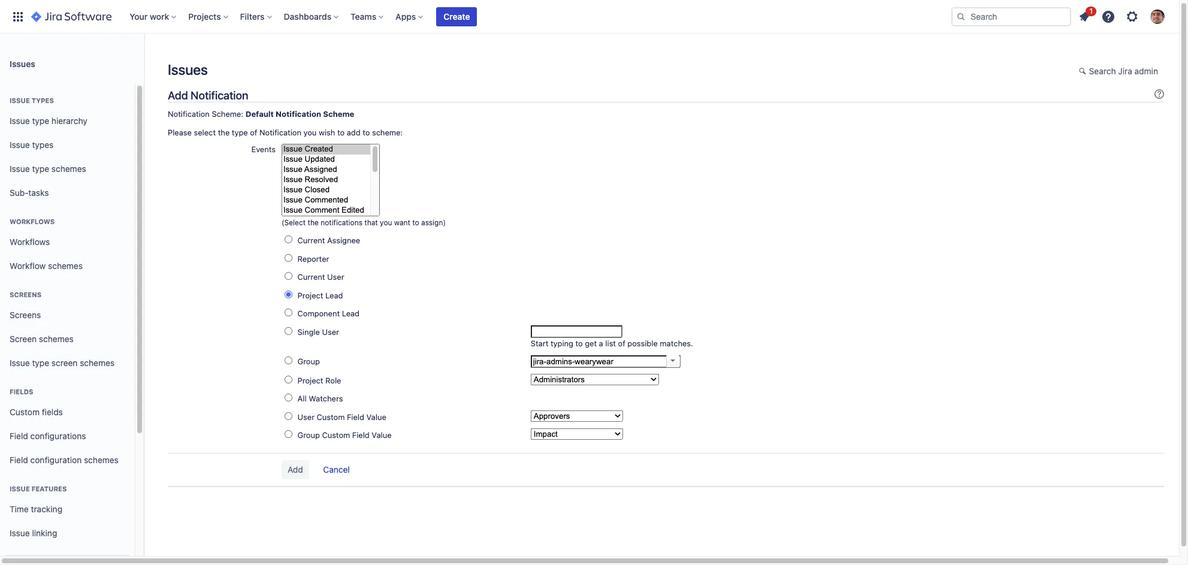 Task type: locate. For each thing, give the bounding box(es) containing it.
the right the (select
[[308, 218, 319, 227]]

banner
[[0, 0, 1180, 34]]

to
[[338, 128, 345, 137], [363, 128, 370, 137], [413, 218, 419, 227], [576, 339, 583, 348]]

issue features
[[10, 485, 67, 493]]

teams button
[[347, 7, 389, 26]]

user down the component lead
[[322, 327, 339, 337]]

type inside issue type schemes link
[[32, 163, 49, 174]]

your
[[130, 11, 148, 21]]

2 group from the top
[[298, 431, 320, 440]]

group right group custom field value radio
[[298, 431, 320, 440]]

screens
[[10, 291, 42, 299], [10, 310, 41, 320]]

you right that
[[380, 218, 392, 227]]

1 vertical spatial user
[[322, 327, 339, 337]]

Reporter radio
[[285, 254, 293, 262]]

of down default
[[250, 128, 257, 137]]

issue
[[10, 97, 30, 104], [10, 115, 30, 126], [10, 139, 30, 150], [10, 163, 30, 174], [10, 358, 30, 368], [10, 485, 30, 493], [10, 528, 30, 538]]

type inside issue type hierarchy link
[[32, 115, 49, 126]]

issue for issue type screen schemes
[[10, 358, 30, 368]]

0 vertical spatial screens
[[10, 291, 42, 299]]

custom down watchers
[[317, 412, 345, 422]]

(select the notifications that you want to assign)
[[282, 218, 446, 227]]

search jira admin link
[[1073, 62, 1165, 82]]

issue down time
[[10, 528, 30, 538]]

1 vertical spatial of
[[618, 339, 626, 348]]

value
[[367, 412, 387, 422], [372, 431, 392, 440]]

group for group custom field value
[[298, 431, 320, 440]]

6 issue from the top
[[10, 485, 30, 493]]

0 vertical spatial lead
[[326, 291, 343, 300]]

workflows
[[10, 218, 55, 225], [10, 237, 50, 247]]

project
[[298, 291, 323, 300], [298, 376, 323, 385]]

project up all
[[298, 376, 323, 385]]

Single User radio
[[285, 327, 293, 335]]

1 vertical spatial project
[[298, 376, 323, 385]]

component
[[298, 309, 340, 319]]

schemes down workflows link
[[48, 261, 83, 271]]

cancel link
[[317, 461, 356, 480]]

sub-tasks
[[10, 187, 49, 198]]

reporter
[[298, 254, 329, 264]]

4 issue from the top
[[10, 163, 30, 174]]

notifications
[[321, 218, 363, 227]]

configurations
[[30, 431, 86, 441]]

primary element
[[7, 0, 952, 33]]

select
[[194, 128, 216, 137]]

1 horizontal spatial the
[[308, 218, 319, 227]]

user
[[327, 272, 344, 282], [322, 327, 339, 337], [298, 412, 315, 422]]

2 workflows from the top
[[10, 237, 50, 247]]

issues up 'add'
[[168, 61, 208, 78]]

apps
[[396, 11, 416, 21]]

3 issue from the top
[[10, 139, 30, 150]]

Current User radio
[[285, 272, 293, 280]]

None submit
[[282, 460, 309, 479]]

0 horizontal spatial you
[[304, 128, 317, 137]]

custom
[[10, 407, 40, 417], [317, 412, 345, 422], [322, 431, 350, 440]]

2 current from the top
[[298, 272, 325, 282]]

field down custom fields
[[10, 431, 28, 441]]

custom down fields at left
[[10, 407, 40, 417]]

notifications image
[[1078, 9, 1092, 24]]

0 vertical spatial current
[[298, 236, 325, 245]]

screens up screen
[[10, 310, 41, 320]]

1 vertical spatial the
[[308, 218, 319, 227]]

1 vertical spatial you
[[380, 218, 392, 227]]

schemes down "field configurations" link
[[84, 455, 119, 465]]

notification up the events
[[260, 128, 302, 137]]

typing
[[551, 339, 574, 348]]

custom for user
[[317, 412, 345, 422]]

search
[[1090, 66, 1117, 76]]

screen
[[10, 334, 37, 344]]

2 project from the top
[[298, 376, 323, 385]]

1 vertical spatial current
[[298, 272, 325, 282]]

1 issue from the top
[[10, 97, 30, 104]]

filters
[[240, 11, 265, 21]]

Search field
[[952, 7, 1072, 26]]

group for group
[[298, 357, 320, 367]]

user right user custom field value 'radio'
[[298, 412, 315, 422]]

tasks
[[28, 187, 49, 198]]

teams
[[351, 11, 377, 21]]

schemes inside workflows group
[[48, 261, 83, 271]]

2 vertical spatial user
[[298, 412, 315, 422]]

issues
[[10, 58, 35, 69], [168, 61, 208, 78]]

fields group
[[5, 375, 130, 476]]

screen schemes
[[10, 334, 74, 344]]

workflow schemes link
[[5, 254, 130, 278]]

1 screens from the top
[[10, 291, 42, 299]]

issue types
[[10, 97, 54, 104]]

add
[[168, 89, 188, 102]]

0 vertical spatial user
[[327, 272, 344, 282]]

issue types link
[[5, 133, 130, 157]]

0 vertical spatial project
[[298, 291, 323, 300]]

Project Role radio
[[285, 376, 293, 383]]

jira software image
[[31, 9, 112, 24], [31, 9, 112, 24]]

1 workflows from the top
[[10, 218, 55, 225]]

to right want
[[413, 218, 419, 227]]

notification
[[191, 89, 248, 102], [168, 109, 210, 119], [276, 109, 321, 119], [260, 128, 302, 137]]

issue down screen
[[10, 358, 30, 368]]

user for single user
[[322, 327, 339, 337]]

type for screen
[[32, 358, 49, 368]]

lead
[[326, 291, 343, 300], [342, 309, 360, 319]]

0 vertical spatial group
[[298, 357, 320, 367]]

you left wish
[[304, 128, 317, 137]]

you
[[304, 128, 317, 137], [380, 218, 392, 227]]

of right list
[[618, 339, 626, 348]]

field up "issue features"
[[10, 455, 28, 465]]

current up the reporter
[[298, 236, 325, 245]]

field
[[347, 412, 364, 422], [352, 431, 370, 440], [10, 431, 28, 441], [10, 455, 28, 465]]

types
[[32, 97, 54, 104]]

1 vertical spatial lead
[[342, 309, 360, 319]]

current for current assignee
[[298, 236, 325, 245]]

2 screens from the top
[[10, 310, 41, 320]]

field up group custom field value on the left bottom of page
[[347, 412, 364, 422]]

2 issue from the top
[[10, 115, 30, 126]]

Project Lead radio
[[285, 291, 293, 298]]

0 horizontal spatial issues
[[10, 58, 35, 69]]

start
[[531, 339, 549, 348]]

workflows down sub-tasks on the left top of the page
[[10, 218, 55, 225]]

issues up issue types
[[10, 58, 35, 69]]

7 issue from the top
[[10, 528, 30, 538]]

custom down user custom field value
[[322, 431, 350, 440]]

watchers
[[309, 394, 343, 404]]

schemes inside "link"
[[84, 455, 119, 465]]

1 current from the top
[[298, 236, 325, 245]]

lead up the component lead
[[326, 291, 343, 300]]

1 group from the top
[[298, 357, 320, 367]]

type down 'types'
[[32, 115, 49, 126]]

to right add
[[363, 128, 370, 137]]

matches.
[[660, 339, 694, 348]]

1 project from the top
[[298, 291, 323, 300]]

sidebar navigation image
[[131, 48, 157, 72]]

issue up sub- on the top
[[10, 163, 30, 174]]

notification scheme: default notification scheme
[[168, 109, 354, 119]]

screen
[[51, 358, 78, 368]]

schemes down issue types link
[[51, 163, 86, 174]]

Group Custom Field Value radio
[[285, 431, 293, 438]]

issue left the types
[[10, 139, 30, 150]]

0 horizontal spatial of
[[250, 128, 257, 137]]

type left screen
[[32, 358, 49, 368]]

user up project lead
[[327, 272, 344, 282]]

issue down issue types
[[10, 115, 30, 126]]

current down the reporter
[[298, 272, 325, 282]]

type inside issue type screen schemes link
[[32, 358, 49, 368]]

the down scheme:
[[218, 128, 230, 137]]

type down scheme:
[[232, 128, 248, 137]]

0 vertical spatial the
[[218, 128, 230, 137]]

workflows inside workflows link
[[10, 237, 50, 247]]

type
[[32, 115, 49, 126], [232, 128, 248, 137], [32, 163, 49, 174], [32, 358, 49, 368]]

project up component
[[298, 291, 323, 300]]

workflow schemes
[[10, 261, 83, 271]]

a
[[599, 339, 604, 348]]

group right group option
[[298, 357, 320, 367]]

1 horizontal spatial issues
[[168, 61, 208, 78]]

1 vertical spatial value
[[372, 431, 392, 440]]

0 vertical spatial workflows
[[10, 218, 55, 225]]

filters button
[[237, 7, 277, 26]]

add notification
[[168, 89, 248, 102]]

workflows group
[[5, 205, 130, 282]]

workflows up workflow
[[10, 237, 50, 247]]

single user
[[298, 327, 339, 337]]

notification up please select the type of notification you wish to add to scheme:
[[276, 109, 321, 119]]

1 vertical spatial workflows
[[10, 237, 50, 247]]

the
[[218, 128, 230, 137], [308, 218, 319, 227]]

issue for issue types
[[10, 97, 30, 104]]

0 vertical spatial you
[[304, 128, 317, 137]]

Current Assignee radio
[[285, 236, 293, 243]]

role
[[326, 376, 341, 385]]

value up group custom field value on the left bottom of page
[[367, 412, 387, 422]]

sub-
[[10, 187, 28, 198]]

assignee
[[327, 236, 360, 245]]

group
[[298, 357, 320, 367], [298, 431, 320, 440]]

1 vertical spatial group
[[298, 431, 320, 440]]

5 issue from the top
[[10, 358, 30, 368]]

1 horizontal spatial you
[[380, 218, 392, 227]]

issue left 'types'
[[10, 97, 30, 104]]

appswitcher icon image
[[11, 9, 25, 24]]

help image
[[1102, 9, 1116, 24]]

assign)
[[421, 218, 446, 227]]

project for project lead
[[298, 291, 323, 300]]

value down user custom field value
[[372, 431, 392, 440]]

type up tasks
[[32, 163, 49, 174]]

banner containing your work
[[0, 0, 1180, 34]]

0 vertical spatial value
[[367, 412, 387, 422]]

of
[[250, 128, 257, 137], [618, 339, 626, 348]]

screens down workflow
[[10, 291, 42, 299]]

lead right component
[[342, 309, 360, 319]]

issue inside screens group
[[10, 358, 30, 368]]

0 horizontal spatial the
[[218, 128, 230, 137]]

scheme:
[[372, 128, 403, 137]]

None text field
[[531, 325, 623, 338]]

1 vertical spatial screens
[[10, 310, 41, 320]]

issue up time
[[10, 485, 30, 493]]



Task type: vqa. For each thing, say whether or not it's contained in the screenshot.
Custom associated with User
yes



Task type: describe. For each thing, give the bounding box(es) containing it.
to left get
[[576, 339, 583, 348]]

custom fields
[[10, 407, 63, 417]]

create
[[444, 11, 470, 21]]

default
[[246, 109, 274, 119]]

issue type screen schemes link
[[5, 351, 130, 375]]

dashboards button
[[280, 7, 344, 26]]

workflows link
[[5, 230, 130, 254]]

issue for issue features
[[10, 485, 30, 493]]

projects
[[188, 11, 221, 21]]

jira
[[1119, 66, 1133, 76]]

time tracking
[[10, 504, 62, 514]]

your work
[[130, 11, 169, 21]]

please
[[168, 128, 192, 137]]

project role
[[298, 376, 341, 385]]

User Custom Field Value radio
[[285, 412, 293, 420]]

all
[[298, 394, 307, 404]]

features
[[32, 485, 67, 493]]

field configuration schemes
[[10, 455, 119, 465]]

custom inside fields group
[[10, 407, 40, 417]]

that
[[365, 218, 378, 227]]

type for hierarchy
[[32, 115, 49, 126]]

screens group
[[5, 278, 130, 379]]

all watchers
[[298, 394, 343, 404]]

issue type screen schemes
[[10, 358, 115, 368]]

component lead
[[298, 309, 360, 319]]

linking
[[32, 528, 57, 538]]

(select
[[282, 218, 306, 227]]

1
[[1090, 6, 1093, 15]]

workflow
[[10, 261, 46, 271]]

Component Lead radio
[[285, 309, 293, 317]]

your profile and settings image
[[1151, 9, 1165, 24]]

fields
[[10, 388, 33, 396]]

hierarchy
[[51, 115, 87, 126]]

notification up scheme:
[[191, 89, 248, 102]]

group custom field value
[[298, 431, 392, 440]]

current assignee
[[298, 236, 360, 245]]

custom for group
[[322, 431, 350, 440]]

time
[[10, 504, 29, 514]]

schemes inside the issue types group
[[51, 163, 86, 174]]

configuration
[[30, 455, 82, 465]]

screens link
[[5, 303, 130, 327]]

search image
[[957, 12, 966, 21]]

cancel
[[323, 464, 350, 475]]

value for user custom field value
[[367, 412, 387, 422]]

issue linking link
[[5, 522, 130, 546]]

time tracking link
[[5, 498, 130, 522]]

start typing to get a list of possible matches.
[[531, 339, 694, 348]]

custom fields link
[[5, 400, 130, 424]]

issue linking
[[10, 528, 57, 538]]

user for current user
[[327, 272, 344, 282]]

screens for the screens link
[[10, 310, 41, 320]]

to left add
[[338, 128, 345, 137]]

list
[[606, 339, 616, 348]]

scheme:
[[212, 109, 244, 119]]

field inside "link"
[[10, 455, 28, 465]]

add
[[347, 128, 361, 137]]

issue for issue types
[[10, 139, 30, 150]]

Group radio
[[285, 357, 293, 365]]

notification up please
[[168, 109, 210, 119]]

lead for project lead
[[326, 291, 343, 300]]

field configurations
[[10, 431, 86, 441]]

0 vertical spatial of
[[250, 128, 257, 137]]

scheme
[[323, 109, 354, 119]]

wish
[[319, 128, 335, 137]]

current user
[[298, 272, 344, 282]]

project for project role
[[298, 376, 323, 385]]

issue features group
[[5, 472, 130, 549]]

fields
[[42, 407, 63, 417]]

issue attributes group
[[5, 546, 130, 565]]

type for schemes
[[32, 163, 49, 174]]

settings image
[[1126, 9, 1140, 24]]

tracking
[[31, 504, 62, 514]]

small image
[[1079, 67, 1089, 76]]

projects button
[[185, 7, 233, 26]]

possible
[[628, 339, 658, 348]]

workflows for workflows group
[[10, 218, 55, 225]]

admin
[[1135, 66, 1159, 76]]

schemes up issue type screen schemes
[[39, 334, 74, 344]]

issue type hierarchy
[[10, 115, 87, 126]]

issue types group
[[5, 84, 130, 209]]

schemes right screen
[[80, 358, 115, 368]]

events
[[251, 145, 276, 154]]

apps button
[[392, 7, 428, 26]]

issue for issue type hierarchy
[[10, 115, 30, 126]]

workflows for workflows link
[[10, 237, 50, 247]]

lead for component lead
[[342, 309, 360, 319]]

Choose a group text field
[[531, 355, 681, 368]]

1 horizontal spatial of
[[618, 339, 626, 348]]

search jira admin
[[1090, 66, 1159, 76]]

field down user custom field value
[[352, 431, 370, 440]]

single
[[298, 327, 320, 337]]

screen schemes link
[[5, 327, 130, 351]]

issue for issue linking
[[10, 528, 30, 538]]

issue types
[[10, 139, 54, 150]]

dashboards
[[284, 11, 332, 21]]

field configuration schemes link
[[5, 448, 130, 472]]

sub-tasks link
[[5, 181, 130, 205]]

project lead
[[298, 291, 343, 300]]

All Watchers radio
[[285, 394, 293, 402]]

issue type hierarchy link
[[5, 109, 130, 133]]

types
[[32, 139, 54, 150]]

field configurations link
[[5, 424, 130, 448]]

current for current user
[[298, 272, 325, 282]]

get
[[585, 339, 597, 348]]

issue type schemes
[[10, 163, 86, 174]]

screens for screens group
[[10, 291, 42, 299]]

want
[[394, 218, 411, 227]]

value for group custom field value
[[372, 431, 392, 440]]

work
[[150, 11, 169, 21]]

user custom field value
[[298, 412, 387, 422]]

your work button
[[126, 7, 181, 26]]

issue type schemes link
[[5, 157, 130, 181]]

issue for issue type schemes
[[10, 163, 30, 174]]



